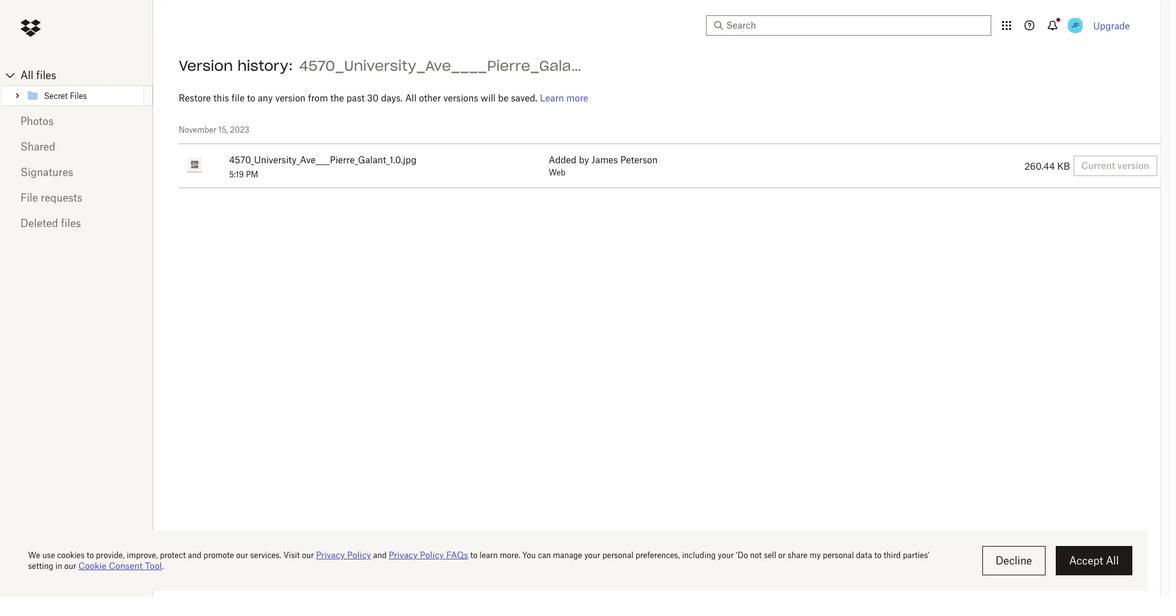 Task type: describe. For each thing, give the bounding box(es) containing it.
all files link
[[20, 65, 153, 86]]

15,
[[218, 125, 228, 135]]

will
[[481, 93, 496, 103]]

secret
[[44, 91, 68, 101]]

files
[[70, 91, 87, 101]]

the
[[330, 93, 344, 103]]

added
[[549, 154, 577, 165]]

be
[[498, 93, 509, 103]]

260.44 kb
[[1025, 161, 1070, 171]]

home image
[[20, 18, 41, 38]]

jp button
[[1065, 15, 1086, 36]]

signatures
[[20, 166, 73, 179]]

deleted files link
[[20, 211, 133, 236]]

all files tree
[[2, 65, 153, 106]]

5:19
[[229, 170, 244, 179]]

2023
[[230, 125, 249, 135]]

file
[[232, 93, 245, 103]]

30
[[367, 93, 379, 103]]

files for deleted files
[[61, 217, 81, 230]]

upgrade link
[[1094, 20, 1130, 31]]

1 vertical spatial 4570_university_ave____pierre_galant_1.0.jpg
[[229, 154, 417, 165]]

more
[[567, 93, 588, 103]]

to
[[247, 93, 255, 103]]

days.
[[381, 93, 403, 103]]

restore
[[179, 93, 211, 103]]

by
[[579, 154, 589, 165]]

secret files link
[[26, 88, 141, 103]]

file
[[20, 192, 38, 204]]

peterson
[[621, 154, 658, 165]]

history:
[[237, 57, 293, 75]]

upgrade
[[1094, 20, 1130, 31]]

requests
[[41, 192, 82, 204]]

james
[[592, 154, 618, 165]]

saved.
[[511, 93, 538, 103]]

all files
[[20, 69, 56, 82]]

Search text field
[[726, 19, 968, 33]]

all inside tree
[[20, 69, 33, 82]]

version
[[179, 57, 233, 75]]

jp
[[1072, 21, 1080, 29]]



Task type: locate. For each thing, give the bounding box(es) containing it.
kb
[[1058, 161, 1070, 171]]

0 horizontal spatial files
[[36, 69, 56, 82]]

1 vertical spatial all
[[405, 93, 417, 103]]

web
[[549, 168, 566, 177]]

other
[[419, 93, 441, 103]]

files up secret
[[36, 69, 56, 82]]

learn more link
[[540, 93, 588, 103]]

all
[[20, 69, 33, 82], [405, 93, 417, 103]]

any
[[258, 93, 273, 103]]

files
[[36, 69, 56, 82], [61, 217, 81, 230]]

260.44
[[1025, 161, 1055, 171]]

november 15, 2023
[[179, 125, 249, 135]]

files inside tree
[[36, 69, 56, 82]]

1 vertical spatial files
[[61, 217, 81, 230]]

november
[[179, 125, 216, 135]]

from
[[308, 93, 328, 103]]

signatures link
[[20, 160, 133, 185]]

4570_university_ave____pierre_galant_1.0.jpg up versions
[[299, 57, 641, 75]]

file requests link
[[20, 185, 133, 211]]

version history: 4570_university_ave____pierre_galant_1.0.jpg
[[179, 57, 641, 75]]

photos
[[20, 115, 54, 128]]

0 vertical spatial files
[[36, 69, 56, 82]]

photos link
[[20, 109, 133, 134]]

files for all files
[[36, 69, 56, 82]]

4570_university_ave____pierre_galant_1.0.jpg 5:19 pm
[[229, 154, 417, 179]]

deleted files
[[20, 217, 81, 230]]

4570_university_ave____pierre_galant_1.0.jpg
[[299, 57, 641, 75], [229, 154, 417, 165]]

all right days. at the top left of page
[[405, 93, 417, 103]]

shared link
[[20, 134, 133, 160]]

past
[[347, 93, 365, 103]]

0 vertical spatial 4570_university_ave____pierre_galant_1.0.jpg
[[299, 57, 641, 75]]

1 horizontal spatial files
[[61, 217, 81, 230]]

deleted
[[20, 217, 58, 230]]

1 horizontal spatial all
[[405, 93, 417, 103]]

4570_university_ave____pierre_galant_1.0.jpg down from on the left
[[229, 154, 417, 165]]

restore this file to any version from the past 30 days. all other versions will be saved. learn more
[[179, 93, 588, 103]]

shared
[[20, 140, 55, 153]]

pm
[[246, 170, 258, 179]]

added by james peterson web
[[549, 154, 658, 177]]

learn
[[540, 93, 564, 103]]

this
[[213, 93, 229, 103]]

all up the photos
[[20, 69, 33, 82]]

version
[[275, 93, 306, 103]]

files down file requests 'link'
[[61, 217, 81, 230]]

0 horizontal spatial all
[[20, 69, 33, 82]]

versions
[[444, 93, 478, 103]]

0 vertical spatial all
[[20, 69, 33, 82]]

secret files
[[44, 91, 87, 101]]

file requests
[[20, 192, 82, 204]]



Task type: vqa. For each thing, say whether or not it's contained in the screenshot.
top All
yes



